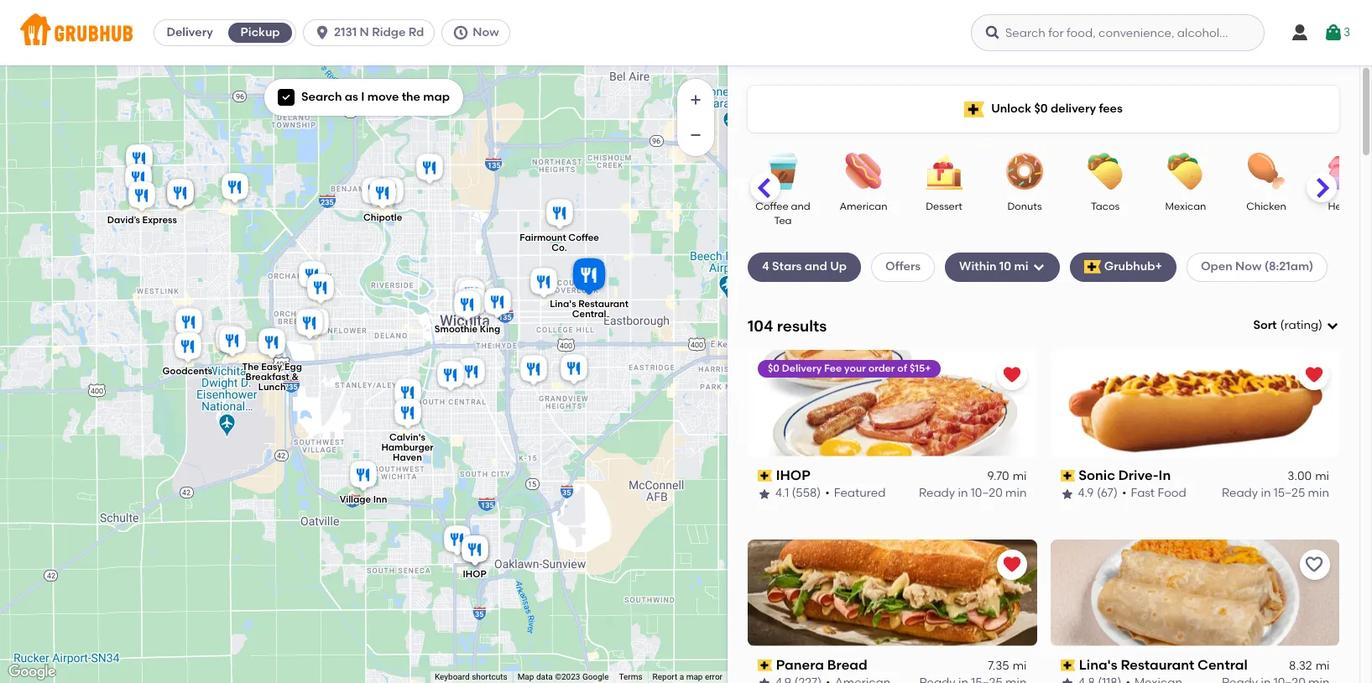 Task type: describe. For each thing, give the bounding box(es) containing it.
google
[[583, 673, 609, 682]]

of
[[898, 363, 908, 374]]

oasis lounge image
[[299, 306, 332, 343]]

(8:21am)
[[1265, 260, 1314, 274]]

star icon image for sonic drive-in
[[1061, 487, 1074, 501]]

jimmie's diner image
[[517, 353, 550, 390]]

• for ihop
[[826, 487, 830, 501]]

coffee and tea
[[756, 201, 811, 227]]

min for ihop
[[1006, 487, 1027, 501]]

7.35
[[988, 659, 1010, 673]]

delivery button
[[155, 19, 225, 46]]

$0 delivery fee your order of $15+
[[768, 363, 932, 374]]

food
[[1158, 487, 1187, 501]]

village inn
[[339, 494, 387, 505]]

mi right '10'
[[1015, 260, 1029, 274]]

breakfast
[[245, 372, 289, 383]]

fees
[[1100, 101, 1123, 116]]

proceed to checkout
[[1185, 622, 1307, 636]]

1 horizontal spatial delivery
[[782, 363, 822, 374]]

2131 n ridge rd
[[334, 25, 424, 39]]

3 button
[[1324, 18, 1351, 48]]

ihop inside map region
[[463, 570, 486, 581]]

david's express fairmount coffee co.
[[107, 215, 599, 254]]

fee
[[825, 363, 842, 374]]

n
[[360, 25, 369, 39]]

avivo brick oven pizzeria image
[[121, 161, 155, 198]]

ihop image
[[458, 533, 492, 570]]

svg image for 3
[[1324, 23, 1344, 43]]

ihop image
[[458, 533, 492, 570]]

chicken
[[1247, 201, 1287, 212]]

mexican image
[[1157, 153, 1216, 190]]

ready in 10–20 min
[[919, 487, 1027, 501]]

delivery inside button
[[167, 25, 213, 39]]

mexican
[[1166, 201, 1207, 212]]

7.35 mi
[[988, 659, 1027, 673]]

haven
[[393, 452, 422, 463]]

lunch
[[258, 382, 286, 393]]

king
[[480, 324, 500, 335]]

3.00 mi
[[1288, 469, 1330, 484]]

• for sonic drive-in
[[1123, 487, 1127, 501]]

smoothie
[[434, 324, 477, 335]]

0 vertical spatial $0
[[1035, 101, 1048, 116]]

subscription pass image for lina's restaurant central
[[1061, 660, 1076, 672]]

coffee inside coffee and tea
[[756, 201, 789, 212]]

1 vertical spatial and
[[805, 260, 828, 274]]

i
[[361, 90, 365, 104]]

Search for food, convenience, alcohol... search field
[[972, 14, 1265, 51]]

$15+
[[910, 363, 932, 374]]

1 horizontal spatial map
[[687, 673, 703, 682]]

main navigation navigation
[[0, 0, 1373, 65]]

up
[[831, 260, 847, 274]]

to
[[1236, 622, 1248, 636]]

panera bread
[[776, 657, 868, 673]]

0 horizontal spatial $0
[[768, 363, 780, 374]]

co.
[[551, 243, 567, 254]]

dessert
[[926, 201, 963, 212]]

104 results
[[748, 316, 827, 336]]

tacos
[[1092, 201, 1120, 212]]

the popcorner image
[[163, 176, 197, 213]]

tacos image
[[1076, 153, 1135, 190]]

saved restaurant button for panera bread
[[997, 550, 1027, 580]]

offers
[[886, 260, 921, 274]]

1 horizontal spatial ihop
[[776, 468, 811, 483]]

&
[[291, 372, 298, 383]]

move
[[368, 90, 399, 104]]

pickup button
[[225, 19, 296, 46]]

inn
[[373, 494, 387, 505]]

hamburger
[[381, 442, 433, 453]]

save this restaurant image
[[1305, 555, 1325, 575]]

donuts
[[1008, 201, 1043, 212]]

sonic drive-in
[[1079, 468, 1172, 483]]

coffee and tea image
[[754, 153, 813, 190]]

4 stars and up
[[762, 260, 847, 274]]

keyboard
[[435, 673, 470, 682]]

subway® 10907-0 image
[[358, 175, 392, 212]]

none field containing sort
[[1254, 317, 1340, 334]]

el viejito mexican restaurant image
[[440, 523, 474, 560]]

chicken image
[[1238, 153, 1297, 190]]

order
[[869, 363, 896, 374]]

the
[[242, 362, 259, 373]]

the
[[402, 90, 421, 104]]

sort
[[1254, 318, 1278, 333]]

subscription pass image for sonic drive-in
[[1061, 470, 1076, 482]]

bread
[[828, 657, 868, 673]]

svg image for 2131 n ridge rd
[[314, 24, 331, 41]]

ridge
[[372, 25, 406, 39]]

golden corral image
[[215, 324, 249, 361]]

ready for sonic drive-in
[[1223, 487, 1259, 501]]

grubhub+
[[1105, 260, 1163, 274]]

fairmount coffee co. image
[[543, 196, 576, 233]]

map region
[[0, 8, 765, 684]]

4.1 (558)
[[776, 487, 821, 501]]

in for sonic drive-in
[[1262, 487, 1272, 501]]

goodcents
[[162, 367, 212, 377]]

village
[[339, 494, 371, 505]]

panera bread logo image
[[748, 540, 1037, 646]]

lalo's mexican food image
[[391, 376, 424, 413]]

2131 n ridge rd button
[[303, 19, 442, 46]]

proceed to checkout button
[[1134, 615, 1359, 645]]

save this restaurant button
[[1300, 550, 1330, 580]]

egg cetera image
[[455, 277, 488, 314]]

saved restaurant button for sonic drive-in
[[1300, 360, 1330, 390]]

arby's image
[[557, 352, 591, 389]]

results
[[777, 316, 827, 336]]

within 10 mi
[[960, 260, 1029, 274]]

chipotle
[[363, 213, 402, 223]]

4.1
[[776, 487, 789, 501]]

unlock
[[992, 101, 1032, 116]]

0 horizontal spatial map
[[423, 90, 450, 104]]

spear's restaurant & pie shop image
[[293, 306, 326, 343]]

coffee inside david's express fairmount coffee co.
[[568, 233, 599, 244]]

©2023
[[555, 673, 581, 682]]

lina's restaurant central image
[[569, 255, 609, 300]]

central for lina's restaurant central smoothie king
[[572, 309, 606, 320]]

grubhub plus flag logo image for unlock $0 delivery fees
[[965, 101, 985, 117]]



Task type: locate. For each thing, give the bounding box(es) containing it.
2 min from the left
[[1309, 487, 1330, 501]]

• right (67)
[[1123, 487, 1127, 501]]

mi right 9.70
[[1013, 469, 1027, 484]]

0 horizontal spatial delivery
[[167, 25, 213, 39]]

0 vertical spatial central
[[572, 309, 606, 320]]

star icon image for ihop
[[758, 487, 772, 501]]

hurts donut co image
[[218, 170, 251, 207]]

central down proceed
[[1198, 657, 1248, 673]]

now right "rd"
[[473, 25, 499, 39]]

central inside lina's restaurant central smoothie king
[[572, 309, 606, 320]]

4
[[762, 260, 770, 274]]

in
[[959, 487, 969, 501], [1262, 487, 1272, 501]]

lina's
[[550, 299, 576, 309], [1079, 657, 1118, 673]]

keyboard shortcuts button
[[435, 672, 508, 684]]

a
[[680, 673, 685, 682]]

0 vertical spatial ihop
[[776, 468, 811, 483]]

in left 15–25
[[1262, 487, 1272, 501]]

min down the 9.70 mi
[[1006, 487, 1027, 501]]

(558)
[[792, 487, 821, 501]]

sort ( rating )
[[1254, 318, 1323, 333]]

0 horizontal spatial min
[[1006, 487, 1027, 501]]

rating
[[1285, 318, 1319, 333]]

star icon image for lina's restaurant central
[[1061, 677, 1074, 684]]

central
[[572, 309, 606, 320], [1198, 657, 1248, 673]]

delivery
[[1051, 101, 1097, 116]]

10
[[1000, 260, 1012, 274]]

lina's inside lina's restaurant central smoothie king
[[550, 299, 576, 309]]

coffee up tea
[[756, 201, 789, 212]]

terms
[[619, 673, 643, 682]]

stars
[[773, 260, 802, 274]]

in left 10–20
[[959, 487, 969, 501]]

restaurant for lina's restaurant central
[[1121, 657, 1195, 673]]

1 horizontal spatial ready
[[1223, 487, 1259, 501]]

1 min from the left
[[1006, 487, 1027, 501]]

• right the (558) at the right bottom of the page
[[826, 487, 830, 501]]

sonic
[[1079, 468, 1116, 483]]

subscription pass image
[[758, 470, 773, 482], [1061, 470, 1076, 482], [758, 660, 773, 672], [1061, 660, 1076, 672]]

svg image inside now button
[[453, 24, 470, 41]]

0 horizontal spatial in
[[959, 487, 969, 501]]

0 horizontal spatial coffee
[[568, 233, 599, 244]]

drive-
[[1119, 468, 1159, 483]]

0 horizontal spatial grubhub plus flag logo image
[[965, 101, 985, 117]]

0 horizontal spatial lina's
[[550, 299, 576, 309]]

minus icon image
[[688, 127, 705, 144]]

star icon image
[[758, 487, 772, 501], [1061, 487, 1074, 501], [758, 677, 772, 684], [1061, 677, 1074, 684]]

restaurant for lina's restaurant central smoothie king
[[578, 299, 629, 309]]

1 horizontal spatial restaurant
[[1121, 657, 1195, 673]]

min
[[1006, 487, 1027, 501], [1309, 487, 1330, 501]]

mi for drive-
[[1316, 469, 1330, 484]]

checkout
[[1251, 622, 1307, 636]]

search as i move the map
[[301, 90, 450, 104]]

None field
[[1254, 317, 1340, 334]]

grubhub plus flag logo image
[[965, 101, 985, 117], [1084, 261, 1101, 274]]

ready for ihop
[[919, 487, 956, 501]]

2 • from the left
[[1123, 487, 1127, 501]]

map
[[518, 673, 534, 682]]

star icon image for panera bread
[[758, 677, 772, 684]]

ihop
[[776, 468, 811, 483], [463, 570, 486, 581]]

lina's for lina's restaurant central
[[1079, 657, 1118, 673]]

svg image for search as i move the map
[[281, 92, 291, 103]]

express
[[142, 215, 177, 226]]

tea
[[775, 215, 792, 227]]

$0 right unlock
[[1035, 101, 1048, 116]]

restaurant
[[578, 299, 629, 309], [1121, 657, 1195, 673]]

in
[[1159, 468, 1172, 483]]

0 horizontal spatial restaurant
[[578, 299, 629, 309]]

shortcuts
[[472, 673, 508, 682]]

search
[[301, 90, 342, 104]]

terms link
[[619, 673, 643, 682]]

chipotle image
[[366, 176, 399, 213]]

el fogon image
[[413, 151, 446, 188]]

1 horizontal spatial saved restaurant image
[[1305, 365, 1325, 385]]

the donut whole image
[[481, 285, 514, 322]]

donuts image
[[996, 153, 1055, 190]]

wasabi hinkaku image
[[456, 285, 489, 322]]

svg image
[[453, 24, 470, 41], [1032, 261, 1046, 274], [1327, 319, 1340, 333]]

lina's restaurant central
[[1079, 657, 1248, 673]]

svg image inside 2131 n ridge rd button
[[314, 24, 331, 41]]

min down 3.00 mi
[[1309, 487, 1330, 501]]

error
[[705, 673, 723, 682]]

1 vertical spatial $0
[[768, 363, 780, 374]]

healthy image
[[1318, 153, 1373, 190]]

2 vertical spatial svg image
[[1327, 319, 1340, 333]]

0 vertical spatial lina's
[[550, 299, 576, 309]]

saved restaurant image
[[1002, 365, 1022, 385], [1305, 365, 1325, 385]]

0 horizontal spatial ihop
[[463, 570, 486, 581]]

1 horizontal spatial grubhub plus flag logo image
[[1084, 261, 1101, 274]]

svg image right '10'
[[1032, 261, 1046, 274]]

0 horizontal spatial saved restaurant image
[[1002, 365, 1022, 385]]

ihop logo image
[[748, 350, 1037, 457]]

4.9 (67)
[[1079, 487, 1118, 501]]

and inside coffee and tea
[[791, 201, 811, 212]]

0 horizontal spatial now
[[473, 25, 499, 39]]

1 vertical spatial central
[[1198, 657, 1248, 673]]

1 horizontal spatial lina's
[[1079, 657, 1118, 673]]

delivery
[[167, 25, 213, 39], [782, 363, 822, 374]]

svg image inside field
[[1327, 319, 1340, 333]]

4.9
[[1079, 487, 1095, 501]]

0 vertical spatial svg image
[[453, 24, 470, 41]]

and up tea
[[791, 201, 811, 212]]

1 horizontal spatial svg image
[[1032, 261, 1046, 274]]

1 vertical spatial svg image
[[1032, 261, 1046, 274]]

pickup
[[241, 25, 280, 39]]

ready in 15–25 min
[[1223, 487, 1330, 501]]

coffee right co.
[[568, 233, 599, 244]]

panera bread image
[[527, 265, 561, 302]]

village inn image
[[346, 458, 380, 495]]

2 ready from the left
[[1223, 487, 1259, 501]]

open now (8:21am)
[[1202, 260, 1314, 274]]

now inside button
[[473, 25, 499, 39]]

calvin's hamburger haven image
[[391, 396, 424, 433]]

as
[[345, 90, 358, 104]]

google image
[[4, 662, 60, 684]]

3
[[1344, 25, 1351, 39]]

within
[[960, 260, 997, 274]]

1 ready from the left
[[919, 487, 956, 501]]

0 vertical spatial restaurant
[[578, 299, 629, 309]]

central down lina's restaurant central image
[[572, 309, 606, 320]]

8.32 mi
[[1289, 659, 1330, 673]]

mi right 7.35
[[1013, 659, 1027, 673]]

and
[[791, 201, 811, 212], [805, 260, 828, 274]]

calvin's
[[389, 432, 425, 443]]

1 • from the left
[[826, 487, 830, 501]]

ihop down el viejito mexican restaurant icon
[[463, 570, 486, 581]]

the easy egg breakfast & lunch image
[[255, 326, 288, 363]]

saved restaurant image
[[1002, 555, 1022, 575]]

1 horizontal spatial •
[[1123, 487, 1127, 501]]

data
[[536, 673, 553, 682]]

0 vertical spatial now
[[473, 25, 499, 39]]

1 in from the left
[[959, 487, 969, 501]]

restaurant right panera bread image
[[578, 299, 629, 309]]

healthy
[[1329, 201, 1367, 212]]

•
[[826, 487, 830, 501], [1123, 487, 1127, 501]]

popeyes image
[[295, 259, 329, 296]]

the easy egg breakfast & lunch
[[242, 362, 302, 393]]

0 vertical spatial grubhub plus flag logo image
[[965, 101, 985, 117]]

0 vertical spatial map
[[423, 90, 450, 104]]

104
[[748, 316, 774, 336]]

easy
[[261, 362, 282, 373]]

sugar shak daylight donuts image
[[163, 176, 197, 213]]

1 horizontal spatial now
[[1236, 260, 1262, 274]]

fairmount
[[520, 233, 566, 244]]

delivery left fee
[[782, 363, 822, 374]]

sesame mediterranean kitchen image
[[122, 142, 156, 179]]

1 vertical spatial lina's
[[1079, 657, 1118, 673]]

delivery left pickup
[[167, 25, 213, 39]]

0 horizontal spatial central
[[572, 309, 606, 320]]

2 horizontal spatial svg image
[[1327, 319, 1340, 333]]

0 horizontal spatial •
[[826, 487, 830, 501]]

keyboard shortcuts
[[435, 673, 508, 682]]

cracker barrel image
[[212, 322, 246, 359]]

10–20
[[971, 487, 1003, 501]]

restaurant down proceed
[[1121, 657, 1195, 673]]

2 saved restaurant image from the left
[[1305, 365, 1325, 385]]

old chicago pizza + taproom image
[[451, 275, 485, 312]]

1 horizontal spatial min
[[1309, 487, 1330, 501]]

huddle house image
[[373, 175, 407, 212]]

crispy donuts wichita image
[[304, 271, 337, 308]]

1 vertical spatial restaurant
[[1121, 657, 1195, 673]]

2 in from the left
[[1262, 487, 1272, 501]]

$0 down 104
[[768, 363, 780, 374]]

tacos y gorditas torres image
[[455, 355, 488, 392]]

in for ihop
[[959, 487, 969, 501]]

report
[[653, 673, 678, 682]]

mi right 8.32
[[1316, 659, 1330, 673]]

2131
[[334, 25, 357, 39]]

panera
[[776, 657, 825, 673]]

plus icon image
[[688, 92, 705, 108]]

map right 'a' on the bottom left
[[687, 673, 703, 682]]

1 horizontal spatial coffee
[[756, 201, 789, 212]]

report a map error link
[[653, 673, 723, 682]]

svg image right "rd"
[[453, 24, 470, 41]]

don taco stop mexican fast food image
[[434, 359, 467, 396]]

mi right 3.00
[[1316, 469, 1330, 484]]

• featured
[[826, 487, 886, 501]]

now right open
[[1236, 260, 1262, 274]]

smoothie king image
[[451, 288, 484, 325]]

svg image inside 3 button
[[1324, 23, 1344, 43]]

now button
[[442, 19, 517, 46]]

1 saved restaurant image from the left
[[1002, 365, 1022, 385]]

and left 'up'
[[805, 260, 828, 274]]

1 vertical spatial grubhub plus flag logo image
[[1084, 261, 1101, 274]]

david's
[[107, 215, 140, 226]]

1 horizontal spatial central
[[1198, 657, 1248, 673]]

goodcents image
[[171, 330, 204, 367]]

subscription pass image for ihop
[[758, 470, 773, 482]]

0 horizontal spatial ready
[[919, 487, 956, 501]]

0 vertical spatial delivery
[[167, 25, 213, 39]]

9.70
[[988, 469, 1010, 484]]

subscription pass image for panera bread
[[758, 660, 773, 672]]

now
[[473, 25, 499, 39], [1236, 260, 1262, 274]]

sonic drive-in logo image
[[1051, 350, 1340, 457]]

ihop up 4.1 (558)
[[776, 468, 811, 483]]

david's express image
[[125, 179, 158, 216]]

1 vertical spatial delivery
[[782, 363, 822, 374]]

grubhub plus flag logo image left unlock
[[965, 101, 985, 117]]

1 horizontal spatial in
[[1262, 487, 1272, 501]]

restaurant inside lina's restaurant central smoothie king
[[578, 299, 629, 309]]

report a map error
[[653, 673, 723, 682]]

rd
[[409, 25, 424, 39]]

)
[[1319, 318, 1323, 333]]

0 horizontal spatial svg image
[[453, 24, 470, 41]]

svg image right the )
[[1327, 319, 1340, 333]]

1 vertical spatial coffee
[[568, 233, 599, 244]]

0 vertical spatial and
[[791, 201, 811, 212]]

dessert image
[[915, 153, 974, 190]]

central for lina's restaurant central
[[1198, 657, 1248, 673]]

1 vertical spatial now
[[1236, 260, 1262, 274]]

mi for bread
[[1013, 659, 1027, 673]]

1 vertical spatial ihop
[[463, 570, 486, 581]]

ready left 15–25
[[1223, 487, 1259, 501]]

sonic drive-in image
[[172, 306, 205, 343]]

1 horizontal spatial $0
[[1035, 101, 1048, 116]]

map right the at the top of the page
[[423, 90, 450, 104]]

american image
[[835, 153, 893, 190]]

lina's restaurant central smoothie king
[[434, 299, 629, 335]]

grubhub plus flag logo image for grubhub+
[[1084, 261, 1101, 274]]

0 vertical spatial coffee
[[756, 201, 789, 212]]

mi for restaurant
[[1316, 659, 1330, 673]]

15–25
[[1275, 487, 1306, 501]]

(67)
[[1097, 487, 1118, 501]]

grubhub plus flag logo image left grubhub+
[[1084, 261, 1101, 274]]

unlock $0 delivery fees
[[992, 101, 1123, 116]]

1 vertical spatial map
[[687, 673, 703, 682]]

3.00
[[1288, 469, 1313, 484]]

svg image
[[1291, 23, 1311, 43], [1324, 23, 1344, 43], [314, 24, 331, 41], [985, 24, 1002, 41], [281, 92, 291, 103]]

min for sonic drive-in
[[1309, 487, 1330, 501]]

lina's for lina's restaurant central smoothie king
[[550, 299, 576, 309]]

mi
[[1015, 260, 1029, 274], [1013, 469, 1027, 484], [1316, 469, 1330, 484], [1013, 659, 1027, 673], [1316, 659, 1330, 673]]

open
[[1202, 260, 1233, 274]]

ready left 10–20
[[919, 487, 956, 501]]

lina's restaurant central logo image
[[1051, 540, 1340, 646]]



Task type: vqa. For each thing, say whether or not it's contained in the screenshot.
Lucky Dragonz Restaurant
no



